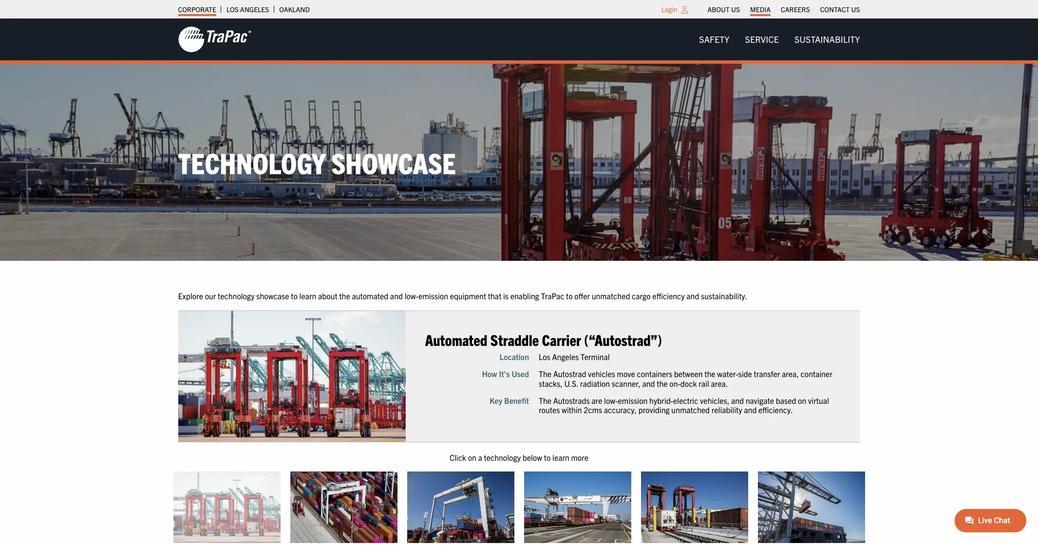 Task type: describe. For each thing, give the bounding box(es) containing it.
rail
[[699, 379, 709, 388]]

between
[[674, 369, 703, 379]]

dock
[[680, 379, 697, 388]]

contact
[[820, 5, 850, 14]]

area,
[[782, 369, 799, 379]]

u.s.
[[564, 379, 578, 388]]

technology showcase
[[178, 145, 456, 180]]

contact us link
[[820, 2, 860, 16]]

oakland
[[279, 5, 310, 14]]

water-
[[717, 369, 738, 379]]

technology
[[178, 145, 326, 180]]

virtual
[[808, 396, 829, 406]]

unmatched inside the autostrads are low-emission hybrid-electric vehicles, and navigate based on virtual routes within 2cms accuracy, providing unmatched reliability and efficiency.
[[671, 405, 710, 415]]

1 vertical spatial on
[[468, 453, 476, 463]]

login
[[662, 5, 678, 14]]

key benefit
[[489, 396, 529, 406]]

showcase
[[331, 145, 456, 180]]

0 horizontal spatial to
[[291, 291, 298, 301]]

cargo
[[632, 291, 651, 301]]

and right automated
[[390, 291, 403, 301]]

1 vertical spatial trapac los angeles automated straddle carrier image
[[173, 472, 280, 544]]

container
[[801, 369, 833, 379]]

low- inside the autostrads are low-emission hybrid-electric vehicles, and navigate based on virtual routes within 2cms accuracy, providing unmatched reliability and efficiency.
[[604, 396, 618, 406]]

our
[[205, 291, 216, 301]]

accuracy,
[[604, 405, 637, 415]]

0 vertical spatial technology
[[218, 291, 255, 301]]

based
[[776, 396, 796, 406]]

safety
[[699, 34, 730, 45]]

it's
[[499, 369, 510, 379]]

1 vertical spatial learn
[[553, 453, 570, 463]]

efficiency.
[[758, 405, 793, 415]]

how
[[482, 369, 497, 379]]

the autostrad vehicles move containers between the water-side transfer area, container stacks, u.s. radiation scanner, and the on-dock rail area.
[[539, 369, 833, 388]]

and left navigate
[[731, 396, 744, 406]]

key
[[489, 396, 502, 406]]

trapac
[[541, 291, 564, 301]]

automated straddle carrier ("autostrad") main content
[[168, 290, 1038, 545]]

routes
[[539, 405, 560, 415]]

sustainability link
[[787, 30, 868, 49]]

is
[[503, 291, 509, 301]]

safety link
[[692, 30, 738, 49]]

corporate link
[[178, 2, 216, 16]]

that
[[488, 291, 502, 301]]

service link
[[738, 30, 787, 49]]

angeles for los angeles
[[240, 5, 269, 14]]

contact us
[[820, 5, 860, 14]]

("autostrad")
[[584, 330, 662, 349]]

corporate
[[178, 5, 216, 14]]

and right efficiency
[[687, 291, 699, 301]]

click on a technology below to learn more
[[450, 453, 589, 463]]

2cms
[[584, 405, 602, 415]]

side
[[738, 369, 752, 379]]

los for los angeles terminal
[[539, 352, 550, 362]]

oakland link
[[279, 2, 310, 16]]

below
[[523, 453, 542, 463]]

enabling
[[511, 291, 539, 301]]

emission inside the autostrads are low-emission hybrid-electric vehicles, and navigate based on virtual routes within 2cms accuracy, providing unmatched reliability and efficiency.
[[618, 396, 648, 406]]

corporate image
[[178, 26, 251, 53]]

careers
[[781, 5, 810, 14]]

used
[[511, 369, 529, 379]]

move
[[617, 369, 635, 379]]

hybrid-
[[649, 396, 673, 406]]

1 vertical spatial technology
[[484, 453, 521, 463]]

automated
[[425, 330, 487, 349]]

are
[[591, 396, 602, 406]]

us for about us
[[731, 5, 740, 14]]

navigate
[[746, 396, 774, 406]]

los angeles
[[227, 5, 269, 14]]

scanner,
[[612, 379, 640, 388]]

location
[[499, 352, 529, 362]]

angeles for los angeles terminal
[[552, 352, 579, 362]]

0 vertical spatial trapac los angeles automated straddle carrier image
[[178, 311, 406, 442]]

terminal
[[581, 352, 610, 362]]

about us link
[[708, 2, 740, 16]]

about
[[708, 5, 730, 14]]

area.
[[711, 379, 728, 388]]

vehicles
[[588, 369, 615, 379]]

on inside the autostrads are low-emission hybrid-electric vehicles, and navigate based on virtual routes within 2cms accuracy, providing unmatched reliability and efficiency.
[[798, 396, 806, 406]]



Task type: vqa. For each thing, say whether or not it's contained in the screenshot.
'our' on the left bottom of page
yes



Task type: locate. For each thing, give the bounding box(es) containing it.
2 horizontal spatial to
[[566, 291, 573, 301]]

los down automated straddle carrier ("autostrad")
[[539, 352, 550, 362]]

efficiency
[[653, 291, 685, 301]]

unmatched down dock
[[671, 405, 710, 415]]

providing
[[638, 405, 670, 415]]

carrier
[[542, 330, 581, 349]]

menu bar down careers
[[692, 30, 868, 49]]

media
[[750, 5, 771, 14]]

1 horizontal spatial low-
[[604, 396, 618, 406]]

autostrad
[[553, 369, 586, 379]]

straddle
[[490, 330, 539, 349]]

0 vertical spatial los
[[227, 5, 239, 14]]

0 horizontal spatial the
[[339, 291, 350, 301]]

1 us from the left
[[731, 5, 740, 14]]

to right showcase
[[291, 291, 298, 301]]

explore our technology showcase to learn about the automated and low-emission equipment that is enabling trapac to offer unmatched cargo efficiency and sustainability.
[[178, 291, 747, 301]]

1 horizontal spatial on
[[798, 396, 806, 406]]

about
[[318, 291, 338, 301]]

1 vertical spatial angeles
[[552, 352, 579, 362]]

unmatched right offer on the right bottom of page
[[592, 291, 630, 301]]

the for the autostrad vehicles move containers between the water-side transfer area, container stacks, u.s. radiation scanner, and the on-dock rail area.
[[539, 369, 551, 379]]

menu bar
[[703, 2, 865, 16], [692, 30, 868, 49]]

0 vertical spatial low-
[[405, 291, 419, 301]]

the inside the autostrad vehicles move containers between the water-side transfer area, container stacks, u.s. radiation scanner, and the on-dock rail area.
[[539, 369, 551, 379]]

0 horizontal spatial technology
[[218, 291, 255, 301]]

the
[[539, 369, 551, 379], [539, 396, 551, 406]]

angeles
[[240, 5, 269, 14], [552, 352, 579, 362]]

the right about
[[339, 291, 350, 301]]

transfer
[[754, 369, 780, 379]]

how it's used
[[482, 369, 529, 379]]

1 vertical spatial unmatched
[[671, 405, 710, 415]]

the for the autostrads are low-emission hybrid-electric vehicles, and navigate based on virtual routes within 2cms accuracy, providing unmatched reliability and efficiency.
[[539, 396, 551, 406]]

on
[[798, 396, 806, 406], [468, 453, 476, 463]]

stacks,
[[539, 379, 562, 388]]

0 horizontal spatial learn
[[299, 291, 316, 301]]

menu bar containing about us
[[703, 2, 865, 16]]

los
[[227, 5, 239, 14], [539, 352, 550, 362]]

low- right automated
[[405, 291, 419, 301]]

containers
[[637, 369, 672, 379]]

the autostrads are low-emission hybrid-electric vehicles, and navigate based on virtual routes within 2cms accuracy, providing unmatched reliability and efficiency.
[[539, 396, 829, 415]]

benefit
[[504, 396, 529, 406]]

technology right 'our'
[[218, 291, 255, 301]]

trapac los angeles automated radiation scanning image
[[641, 472, 748, 544]]

within
[[562, 405, 582, 415]]

1 horizontal spatial to
[[544, 453, 551, 463]]

autostrads
[[553, 396, 590, 406]]

los angeles terminal
[[539, 352, 610, 362]]

and up hybrid-
[[642, 379, 655, 388]]

sustainability.
[[701, 291, 747, 301]]

0 horizontal spatial low-
[[405, 291, 419, 301]]

technology right a at the bottom of the page
[[484, 453, 521, 463]]

low- right are
[[604, 396, 618, 406]]

about us
[[708, 5, 740, 14]]

0 vertical spatial the
[[539, 369, 551, 379]]

1 vertical spatial the
[[539, 396, 551, 406]]

0 horizontal spatial on
[[468, 453, 476, 463]]

the left "autostrad"
[[539, 369, 551, 379]]

a
[[478, 453, 482, 463]]

0 vertical spatial unmatched
[[592, 291, 630, 301]]

us for contact us
[[852, 5, 860, 14]]

automated
[[352, 291, 388, 301]]

angeles inside automated straddle carrier ("autostrad") main content
[[552, 352, 579, 362]]

careers link
[[781, 2, 810, 16]]

angeles inside los angeles link
[[240, 5, 269, 14]]

service
[[745, 34, 779, 45]]

click
[[450, 453, 466, 463]]

1 horizontal spatial los
[[539, 352, 550, 362]]

on right based
[[798, 396, 806, 406]]

to
[[291, 291, 298, 301], [566, 291, 573, 301], [544, 453, 551, 463]]

1 vertical spatial los
[[539, 352, 550, 362]]

los up corporate image
[[227, 5, 239, 14]]

los angeles link
[[227, 2, 269, 16]]

us right about
[[731, 5, 740, 14]]

los for los angeles
[[227, 5, 239, 14]]

menu bar up service
[[703, 2, 865, 16]]

offer
[[575, 291, 590, 301]]

0 vertical spatial menu bar
[[703, 2, 865, 16]]

us right "contact"
[[852, 5, 860, 14]]

explore
[[178, 291, 203, 301]]

0 horizontal spatial us
[[731, 5, 740, 14]]

sustainability
[[795, 34, 860, 45]]

low-
[[405, 291, 419, 301], [604, 396, 618, 406]]

0 vertical spatial learn
[[299, 291, 316, 301]]

learn left more
[[553, 453, 570, 463]]

0 horizontal spatial emission
[[419, 291, 448, 301]]

0 horizontal spatial los
[[227, 5, 239, 14]]

learn
[[299, 291, 316, 301], [553, 453, 570, 463]]

and
[[390, 291, 403, 301], [687, 291, 699, 301], [642, 379, 655, 388], [731, 396, 744, 406], [744, 405, 757, 415]]

emission down scanner,
[[618, 396, 648, 406]]

reliability
[[712, 405, 742, 415]]

on left a at the bottom of the page
[[468, 453, 476, 463]]

1 horizontal spatial us
[[852, 5, 860, 14]]

0 vertical spatial emission
[[419, 291, 448, 301]]

0 horizontal spatial unmatched
[[592, 291, 630, 301]]

0 horizontal spatial angeles
[[240, 5, 269, 14]]

technology
[[218, 291, 255, 301], [484, 453, 521, 463]]

1 horizontal spatial emission
[[618, 396, 648, 406]]

equipment
[[450, 291, 486, 301]]

to right the 'below'
[[544, 453, 551, 463]]

1 horizontal spatial learn
[[553, 453, 570, 463]]

1 horizontal spatial angeles
[[552, 352, 579, 362]]

0 vertical spatial angeles
[[240, 5, 269, 14]]

the inside the autostrads are low-emission hybrid-electric vehicles, and navigate based on virtual routes within 2cms accuracy, providing unmatched reliability and efficiency.
[[539, 396, 551, 406]]

angeles up "autostrad"
[[552, 352, 579, 362]]

2 the from the top
[[539, 396, 551, 406]]

los inside automated straddle carrier ("autostrad") main content
[[539, 352, 550, 362]]

and right reliability
[[744, 405, 757, 415]]

automated straddle carrier ("autostrad")
[[425, 330, 662, 349]]

more
[[571, 453, 589, 463]]

1 horizontal spatial technology
[[484, 453, 521, 463]]

learn left about
[[299, 291, 316, 301]]

2 horizontal spatial the
[[705, 369, 715, 379]]

showcase
[[256, 291, 289, 301]]

on-
[[669, 379, 680, 388]]

angeles left "oakland" link
[[240, 5, 269, 14]]

unmatched
[[592, 291, 630, 301], [671, 405, 710, 415]]

1 horizontal spatial unmatched
[[671, 405, 710, 415]]

1 vertical spatial low-
[[604, 396, 618, 406]]

2 us from the left
[[852, 5, 860, 14]]

1 vertical spatial menu bar
[[692, 30, 868, 49]]

electric
[[673, 396, 698, 406]]

the left the water-
[[705, 369, 715, 379]]

to left offer on the right bottom of page
[[566, 291, 573, 301]]

the left on-
[[657, 379, 668, 388]]

the down stacks,
[[539, 396, 551, 406]]

menu bar containing safety
[[692, 30, 868, 49]]

trapac los angeles automated straddle carrier image
[[178, 311, 406, 442], [173, 472, 280, 544]]

1 vertical spatial emission
[[618, 396, 648, 406]]

1 the from the top
[[539, 369, 551, 379]]

emission
[[419, 291, 448, 301], [618, 396, 648, 406]]

0 vertical spatial on
[[798, 396, 806, 406]]

us
[[731, 5, 740, 14], [852, 5, 860, 14]]

emission left equipment
[[419, 291, 448, 301]]

light image
[[681, 6, 688, 14]]

1 horizontal spatial the
[[657, 379, 668, 388]]

radiation
[[580, 379, 610, 388]]

media link
[[750, 2, 771, 16]]

trapac los angeles automated stacking crane image
[[290, 472, 397, 544]]

vehicles,
[[700, 396, 729, 406]]

and inside the autostrad vehicles move containers between the water-side transfer area, container stacks, u.s. radiation scanner, and the on-dock rail area.
[[642, 379, 655, 388]]

login link
[[662, 5, 678, 14]]



